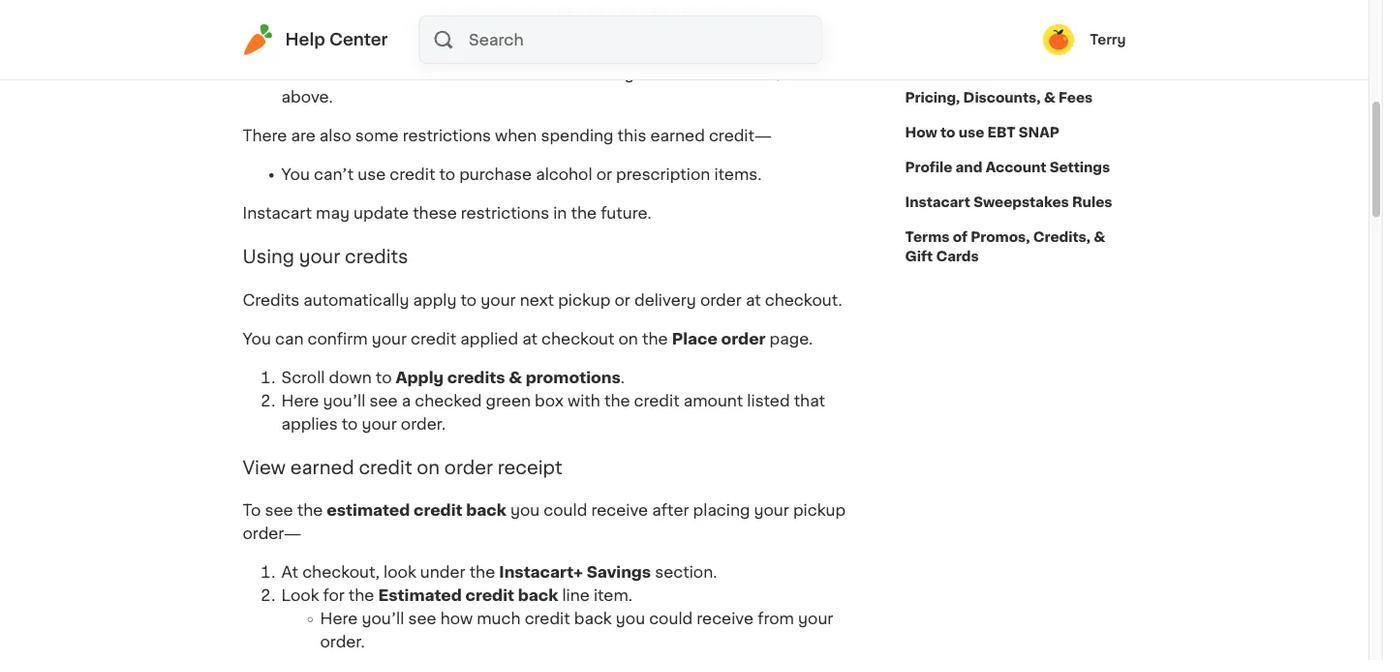Task type: locate. For each thing, give the bounding box(es) containing it.
1 horizontal spatial of
[[753, 66, 769, 82]]

1 vertical spatial use
[[358, 167, 386, 183]]

alcohol inside the 5% credit back is only earned on your subtotal, and doesn't include tips, taxes, and fees. you can't earn credit on alcohol or prescription items. you can't earn credit back on the value of any item in excess of $150 or above.
[[469, 43, 526, 59]]

back down instacart+
[[518, 588, 558, 604]]

prescription inside the 5% credit back is only earned on your subtotal, and doesn't include tips, taxes, and fees. you can't earn credit on alcohol or prescription items. you can't earn credit back on the value of any item in excess of $150 or above.
[[550, 43, 644, 59]]

these
[[413, 206, 457, 221]]

1 vertical spatial receive
[[697, 612, 754, 627]]

&
[[1044, 91, 1056, 105], [1094, 231, 1105, 244], [509, 370, 522, 386]]

0 vertical spatial you'll
[[323, 393, 366, 409]]

1 vertical spatial can't
[[314, 66, 354, 82]]

instacart inside instacart sweepstakes rules link
[[905, 196, 970, 209]]

you left can
[[243, 331, 271, 347]]

the left the place
[[642, 331, 668, 347]]

pickup inside you could receive after placing your pickup order—
[[793, 503, 846, 519]]

terms
[[905, 231, 950, 244]]

3 can't from the top
[[314, 167, 354, 183]]

0 horizontal spatial at
[[522, 331, 538, 347]]

and left fees.
[[369, 20, 398, 35]]

credits
[[345, 248, 408, 266], [447, 370, 505, 386]]

instacart+
[[499, 565, 583, 581]]

2 horizontal spatial &
[[1094, 231, 1105, 244]]

tips,
[[281, 20, 315, 35]]

& left 'fees'
[[1044, 91, 1056, 105]]

of left $150
[[753, 66, 769, 82]]

to
[[940, 126, 955, 139], [439, 167, 455, 183], [461, 293, 477, 308], [376, 370, 392, 386], [342, 417, 358, 432]]

back down line
[[574, 612, 612, 627]]

your left next
[[481, 293, 516, 308]]

credit—
[[709, 128, 772, 144]]

help
[[285, 31, 325, 48]]

alcohol down only at the left top
[[469, 43, 526, 59]]

on up value
[[546, 0, 566, 12]]

there
[[243, 128, 287, 144]]

receive left the from
[[697, 612, 754, 627]]

1 horizontal spatial credits
[[447, 370, 505, 386]]

of left any
[[585, 66, 602, 82]]

1 horizontal spatial receive
[[697, 612, 754, 627]]

you down are
[[281, 167, 310, 183]]

1 can't from the top
[[314, 43, 354, 59]]

order. inside "scroll down to apply credits & promotions . here you'll see a checked green box with the credit amount listed that applies to your order."
[[401, 417, 446, 432]]

5%
[[314, 0, 338, 12]]

and left doesn't
[[681, 0, 710, 12]]

can't
[[314, 43, 354, 59], [314, 66, 354, 82], [314, 167, 354, 183]]

1 earn from the top
[[358, 43, 392, 59]]

2 vertical spatial earned
[[290, 458, 354, 476]]

1 vertical spatial earn
[[358, 66, 392, 82]]

2 horizontal spatial see
[[408, 612, 436, 627]]

1 vertical spatial &
[[1094, 231, 1105, 244]]

see up order—
[[265, 503, 293, 519]]

see down estimated
[[408, 612, 436, 627]]

credit
[[342, 0, 388, 12], [396, 43, 442, 59], [396, 66, 442, 82], [390, 167, 435, 183], [411, 331, 456, 347], [634, 393, 680, 409], [359, 458, 412, 476], [414, 503, 463, 519], [465, 588, 514, 604], [525, 612, 570, 627]]

receipt
[[498, 458, 562, 476]]

you'll down estimated
[[362, 612, 404, 627]]

the left value
[[511, 66, 537, 82]]

to right the applies
[[342, 417, 358, 432]]

0 horizontal spatial order.
[[320, 635, 365, 650]]

2 vertical spatial see
[[408, 612, 436, 627]]

2 horizontal spatial of
[[953, 231, 968, 244]]

taxes,
[[319, 20, 365, 35]]

1 vertical spatial credits
[[447, 370, 505, 386]]

order. down a
[[401, 417, 446, 432]]

you down receipt
[[510, 503, 540, 519]]

on up . on the bottom of the page
[[618, 331, 638, 347]]

in down you can't use credit to purchase alcohol or prescription items.
[[553, 206, 567, 221]]

fees.
[[402, 20, 440, 35]]

1 horizontal spatial and
[[681, 0, 710, 12]]

1 horizontal spatial &
[[1044, 91, 1056, 105]]

restrictions for these
[[461, 206, 549, 221]]

your up view earned credit on order receipt
[[362, 417, 397, 432]]

0 vertical spatial pickup
[[558, 293, 611, 308]]

your
[[570, 0, 605, 12], [299, 248, 340, 266], [481, 293, 516, 308], [372, 331, 407, 347], [362, 417, 397, 432], [754, 503, 789, 519], [798, 612, 833, 627]]

restrictions
[[403, 128, 491, 144], [461, 206, 549, 221]]

the right for
[[349, 588, 374, 604]]

you can confirm your credit applied at checkout on the place order page.
[[243, 331, 813, 347]]

see left a
[[369, 393, 398, 409]]

of up cards
[[953, 231, 968, 244]]

center
[[329, 31, 388, 48]]

or up value
[[530, 43, 546, 59]]

or
[[530, 43, 546, 59], [814, 66, 830, 82], [596, 167, 612, 183], [615, 293, 630, 308]]

sweepstakes
[[974, 196, 1069, 209]]

to right apply
[[461, 293, 477, 308]]

earned right only at the left top
[[487, 0, 542, 12]]

1 vertical spatial you
[[616, 612, 645, 627]]

could down 'section.'
[[649, 612, 693, 627]]

1 vertical spatial earned
[[650, 128, 705, 144]]

instacart down profile
[[905, 196, 970, 209]]

0 horizontal spatial and
[[369, 20, 398, 35]]

value
[[541, 66, 582, 82]]

order left page.
[[721, 331, 766, 347]]

your right the from
[[798, 612, 833, 627]]

2 vertical spatial order
[[444, 458, 493, 476]]

0 vertical spatial could
[[544, 503, 587, 519]]

here down for
[[320, 612, 358, 627]]

order up the place
[[700, 293, 742, 308]]

0 horizontal spatial items.
[[648, 43, 695, 59]]

can't down help center
[[314, 66, 354, 82]]

1 vertical spatial pickup
[[793, 503, 846, 519]]

and down how to use ebt snap link
[[956, 161, 982, 174]]

after
[[652, 503, 689, 519]]

1 horizontal spatial order.
[[401, 417, 446, 432]]

0 vertical spatial you
[[510, 503, 540, 519]]

1 horizontal spatial could
[[649, 612, 693, 627]]

restrictions up purchase
[[403, 128, 491, 144]]

under
[[420, 565, 465, 581]]

could down receipt
[[544, 503, 587, 519]]

can't down the taxes,
[[314, 43, 354, 59]]

0 vertical spatial earned
[[487, 0, 542, 12]]

pickup
[[558, 293, 611, 308], [793, 503, 846, 519]]

receive inside the at checkout, look under the instacart+ savings section. look for the estimated credit back line item. here you'll see how much credit back you could receive from your order.
[[697, 612, 754, 627]]

terms of promos, credits, & gift cards link
[[905, 220, 1126, 274]]

0 horizontal spatial instacart
[[243, 206, 312, 221]]

0 vertical spatial here
[[281, 393, 319, 409]]

1 horizontal spatial see
[[369, 393, 398, 409]]

to inside how to use ebt snap link
[[940, 126, 955, 139]]

spending
[[541, 128, 614, 144]]

0 vertical spatial see
[[369, 393, 398, 409]]

1 vertical spatial you'll
[[362, 612, 404, 627]]

scroll
[[281, 370, 325, 386]]

0 horizontal spatial use
[[358, 167, 386, 183]]

in
[[677, 66, 691, 82], [553, 206, 567, 221]]

earned
[[487, 0, 542, 12], [650, 128, 705, 144], [290, 458, 354, 476]]

use for ebt
[[959, 126, 984, 139]]

at
[[746, 293, 761, 308], [522, 331, 538, 347]]

2 vertical spatial can't
[[314, 167, 354, 183]]

pickup for next
[[558, 293, 611, 308]]

from
[[758, 612, 794, 627]]

& up "green"
[[509, 370, 522, 386]]

account
[[986, 161, 1046, 174]]

0 vertical spatial earn
[[358, 43, 392, 59]]

gift
[[905, 250, 933, 263]]

the
[[281, 0, 310, 12]]

earn down the taxes,
[[358, 43, 392, 59]]

0 horizontal spatial could
[[544, 503, 587, 519]]

0 horizontal spatial receive
[[591, 503, 648, 519]]

0 vertical spatial at
[[746, 293, 761, 308]]

0 vertical spatial prescription
[[550, 43, 644, 59]]

in right the item
[[677, 66, 691, 82]]

1 vertical spatial prescription
[[616, 167, 710, 183]]

1 vertical spatial restrictions
[[461, 206, 549, 221]]

look
[[281, 588, 319, 604]]

how
[[905, 126, 937, 139]]

1 horizontal spatial earned
[[487, 0, 542, 12]]

estimated
[[327, 503, 410, 519]]

receive left after
[[591, 503, 648, 519]]

you inside the at checkout, look under the instacart+ savings section. look for the estimated credit back line item. here you'll see how much credit back you could receive from your order.
[[616, 612, 645, 627]]

order. down for
[[320, 635, 365, 650]]

items. down credit—
[[714, 167, 762, 183]]

2 vertical spatial and
[[956, 161, 982, 174]]

can't up may
[[314, 167, 354, 183]]

item.
[[594, 588, 632, 604]]

0 vertical spatial credits
[[345, 248, 408, 266]]

0 vertical spatial and
[[681, 0, 710, 12]]

1 vertical spatial alcohol
[[536, 167, 592, 183]]

0 horizontal spatial here
[[281, 393, 319, 409]]

credits down the update
[[345, 248, 408, 266]]

1 vertical spatial order
[[721, 331, 766, 347]]

1 horizontal spatial instacart
[[905, 196, 970, 209]]

prescription down this
[[616, 167, 710, 183]]

alcohol
[[469, 43, 526, 59], [536, 167, 592, 183]]

0 horizontal spatial in
[[553, 206, 567, 221]]

see
[[369, 393, 398, 409], [265, 503, 293, 519], [408, 612, 436, 627]]

0 horizontal spatial &
[[509, 370, 522, 386]]

here down scroll
[[281, 393, 319, 409]]

the 5% credit back is only earned on your subtotal, and doesn't include tips, taxes, and fees. you can't earn credit on alcohol or prescription items. you can't earn credit back on the value of any item in excess of $150 or above.
[[281, 0, 835, 105]]

1 vertical spatial order.
[[320, 635, 365, 650]]

0 vertical spatial receive
[[591, 503, 648, 519]]

0 horizontal spatial you
[[510, 503, 540, 519]]

instacart sweepstakes rules
[[905, 196, 1112, 209]]

instacart up the using
[[243, 206, 312, 221]]

0 vertical spatial alcohol
[[469, 43, 526, 59]]

restrictions down purchase
[[461, 206, 549, 221]]

much
[[477, 612, 521, 627]]

some
[[355, 128, 399, 144]]

you down item.
[[616, 612, 645, 627]]

your right placing
[[754, 503, 789, 519]]

you up the above. in the top left of the page
[[281, 66, 310, 82]]

0 horizontal spatial earned
[[290, 458, 354, 476]]

the right under
[[469, 565, 495, 581]]

or right $150
[[814, 66, 830, 82]]

down
[[329, 370, 372, 386]]

earned right this
[[650, 128, 705, 144]]

1 horizontal spatial you
[[616, 612, 645, 627]]

your left subtotal,
[[570, 0, 605, 12]]

0 horizontal spatial credits
[[345, 248, 408, 266]]

items. inside the 5% credit back is only earned on your subtotal, and doesn't include tips, taxes, and fees. you can't earn credit on alcohol or prescription items. you can't earn credit back on the value of any item in excess of $150 or above.
[[648, 43, 695, 59]]

at left checkout.
[[746, 293, 761, 308]]

1 horizontal spatial in
[[677, 66, 691, 82]]

1 horizontal spatial items.
[[714, 167, 762, 183]]

1 vertical spatial at
[[522, 331, 538, 347]]

on
[[546, 0, 566, 12], [446, 43, 465, 59], [487, 66, 507, 82], [618, 331, 638, 347], [417, 458, 440, 476]]

1 vertical spatial could
[[649, 612, 693, 627]]

or up future. at the left top of page
[[596, 167, 612, 183]]

0 vertical spatial &
[[1044, 91, 1056, 105]]

see inside the at checkout, look under the instacart+ savings section. look for the estimated credit back line item. here you'll see how much credit back you could receive from your order.
[[408, 612, 436, 627]]

1 horizontal spatial use
[[959, 126, 984, 139]]

order left receipt
[[444, 458, 493, 476]]

see inside "scroll down to apply credits & promotions . here you'll see a checked green box with the credit amount listed that applies to your order."
[[369, 393, 398, 409]]

instacart sweepstakes rules link
[[905, 185, 1112, 220]]

& down rules
[[1094, 231, 1105, 244]]

alcohol down spending
[[536, 167, 592, 183]]

your inside "scroll down to apply credits & promotions . here you'll see a checked green box with the credit amount listed that applies to your order."
[[362, 417, 397, 432]]

use down some
[[358, 167, 386, 183]]

checkout
[[542, 331, 614, 347]]

on down only at the left top
[[446, 43, 465, 59]]

of
[[585, 66, 602, 82], [753, 66, 769, 82], [953, 231, 968, 244]]

0 horizontal spatial see
[[265, 503, 293, 519]]

apply
[[413, 293, 457, 308]]

1 vertical spatial here
[[320, 612, 358, 627]]

0 vertical spatial order.
[[401, 417, 446, 432]]

items. up the item
[[648, 43, 695, 59]]

2 vertical spatial &
[[509, 370, 522, 386]]

instacart
[[905, 196, 970, 209], [243, 206, 312, 221]]

0 vertical spatial items.
[[648, 43, 695, 59]]

you'll down down
[[323, 393, 366, 409]]

earn down 'center'
[[358, 66, 392, 82]]

0 horizontal spatial pickup
[[558, 293, 611, 308]]

earned down the applies
[[290, 458, 354, 476]]

credits up checked
[[447, 370, 505, 386]]

1 horizontal spatial pickup
[[793, 503, 846, 519]]

instacart image
[[243, 24, 274, 55]]

prescription up any
[[550, 43, 644, 59]]

is
[[433, 0, 446, 12]]

prescription
[[550, 43, 644, 59], [616, 167, 710, 183]]

the down . on the bottom of the page
[[604, 393, 630, 409]]

to
[[243, 503, 261, 519]]

you'll inside "scroll down to apply credits & promotions . here you'll see a checked green box with the credit amount listed that applies to your order."
[[323, 393, 366, 409]]

here inside the at checkout, look under the instacart+ savings section. look for the estimated credit back line item. here you'll see how much credit back you could receive from your order.
[[320, 612, 358, 627]]

1 horizontal spatial here
[[320, 612, 358, 627]]

items.
[[648, 43, 695, 59], [714, 167, 762, 183]]

0 vertical spatial in
[[677, 66, 691, 82]]

here inside "scroll down to apply credits & promotions . here you'll see a checked green box with the credit amount listed that applies to your order."
[[281, 393, 319, 409]]

your up apply
[[372, 331, 407, 347]]

at down next
[[522, 331, 538, 347]]

the
[[511, 66, 537, 82], [571, 206, 597, 221], [642, 331, 668, 347], [604, 393, 630, 409], [297, 503, 323, 519], [469, 565, 495, 581], [349, 588, 374, 604]]

0 horizontal spatial alcohol
[[469, 43, 526, 59]]

0 vertical spatial restrictions
[[403, 128, 491, 144]]

1 vertical spatial and
[[369, 20, 398, 35]]

using
[[243, 248, 294, 266]]

0 vertical spatial can't
[[314, 43, 354, 59]]

.
[[621, 370, 625, 386]]

use left ebt
[[959, 126, 984, 139]]

& inside "scroll down to apply credits & promotions . here you'll see a checked green box with the credit amount listed that applies to your order."
[[509, 370, 522, 386]]

use for credit
[[358, 167, 386, 183]]

0 vertical spatial use
[[959, 126, 984, 139]]

to right how
[[940, 126, 955, 139]]

1 horizontal spatial at
[[746, 293, 761, 308]]

0 vertical spatial order
[[700, 293, 742, 308]]



Task type: describe. For each thing, give the bounding box(es) containing it.
fees
[[1059, 91, 1093, 105]]

promos,
[[971, 231, 1030, 244]]

also
[[319, 128, 351, 144]]

in inside the 5% credit back is only earned on your subtotal, and doesn't include tips, taxes, and fees. you can't earn credit on alcohol or prescription items. you can't earn credit back on the value of any item in excess of $150 or above.
[[677, 66, 691, 82]]

credit inside "scroll down to apply credits & promotions . here you'll see a checked green box with the credit amount listed that applies to your order."
[[634, 393, 680, 409]]

credits automatically apply to your next pickup or delivery order at checkout.
[[243, 293, 842, 308]]

doesn't
[[714, 0, 774, 12]]

terry
[[1090, 33, 1126, 46]]

next
[[520, 293, 554, 308]]

place
[[672, 331, 718, 347]]

to up instacart may update these restrictions in the future.
[[439, 167, 455, 183]]

view
[[243, 458, 286, 476]]

back down receipt
[[466, 503, 506, 519]]

for
[[323, 588, 345, 604]]

terms of promos, credits, & gift cards
[[905, 231, 1105, 263]]

the inside "scroll down to apply credits & promotions . here you'll see a checked green box with the credit amount listed that applies to your order."
[[604, 393, 630, 409]]

2 can't from the top
[[314, 66, 354, 82]]

instacart for instacart may update these restrictions in the future.
[[243, 206, 312, 221]]

1 vertical spatial in
[[553, 206, 567, 221]]

your down may
[[299, 248, 340, 266]]

2 earn from the top
[[358, 66, 392, 82]]

checked
[[415, 393, 482, 409]]

can
[[275, 331, 304, 347]]

ebt
[[987, 126, 1016, 139]]

include
[[778, 0, 835, 12]]

at
[[281, 565, 298, 581]]

2 horizontal spatial earned
[[650, 128, 705, 144]]

green
[[486, 393, 531, 409]]

update
[[354, 206, 409, 221]]

you'll inside the at checkout, look under the instacart+ savings section. look for the estimated credit back line item. here you'll see how much credit back you could receive from your order.
[[362, 612, 404, 627]]

could inside the at checkout, look under the instacart+ savings section. look for the estimated credit back line item. here you'll see how much credit back you could receive from your order.
[[649, 612, 693, 627]]

how
[[440, 612, 473, 627]]

back down only at the left top
[[446, 66, 483, 82]]

profile and account settings
[[905, 161, 1110, 174]]

your inside the 5% credit back is only earned on your subtotal, and doesn't include tips, taxes, and fees. you can't earn credit on alcohol or prescription items. you can't earn credit back on the value of any item in excess of $150 or above.
[[570, 0, 605, 12]]

on up there are also some restrictions when spending this earned credit—
[[487, 66, 507, 82]]

1 vertical spatial see
[[265, 503, 293, 519]]

with
[[568, 393, 600, 409]]

the inside the 5% credit back is only earned on your subtotal, and doesn't include tips, taxes, and fees. you can't earn credit on alcohol or prescription items. you can't earn credit back on the value of any item in excess of $150 or above.
[[511, 66, 537, 82]]

that
[[794, 393, 825, 409]]

help center
[[285, 31, 388, 48]]

amount
[[684, 393, 743, 409]]

2 horizontal spatial and
[[956, 161, 982, 174]]

item
[[638, 66, 673, 82]]

any
[[605, 66, 634, 82]]

placing
[[693, 503, 750, 519]]

could inside you could receive after placing your pickup order—
[[544, 503, 587, 519]]

how to use ebt snap link
[[905, 115, 1059, 150]]

automatically
[[303, 293, 409, 308]]

scroll down to apply credits & promotions . here you'll see a checked green box with the credit amount listed that applies to your order.
[[281, 370, 825, 432]]

pricing,
[[905, 91, 960, 105]]

your inside the at checkout, look under the instacart+ savings section. look for the estimated credit back line item. here you'll see how much credit back you could receive from your order.
[[798, 612, 833, 627]]

listed
[[747, 393, 790, 409]]

credits inside "scroll down to apply credits & promotions . here you'll see a checked green box with the credit amount listed that applies to your order."
[[447, 370, 505, 386]]

on up the to see the estimated credit back
[[417, 458, 440, 476]]

applied
[[460, 331, 518, 347]]

terry link
[[1043, 24, 1126, 55]]

you down tips,
[[281, 43, 310, 59]]

this
[[618, 128, 646, 144]]

pricing, discounts, & fees
[[905, 91, 1093, 105]]

pickup for your
[[793, 503, 846, 519]]

delivery
[[634, 293, 696, 308]]

credits,
[[1033, 231, 1091, 244]]

to see the estimated credit back
[[243, 503, 506, 519]]

subtotal,
[[609, 0, 677, 12]]

restrictions for some
[[403, 128, 491, 144]]

Search search field
[[467, 16, 821, 63]]

apply
[[396, 370, 444, 386]]

box
[[535, 393, 564, 409]]

confirm
[[308, 331, 368, 347]]

page.
[[770, 331, 813, 347]]

instacart may update these restrictions in the future.
[[243, 206, 659, 221]]

you inside you could receive after placing your pickup order—
[[510, 503, 540, 519]]

only
[[450, 0, 483, 12]]

profile
[[905, 161, 952, 174]]

look
[[384, 565, 416, 581]]

promotions
[[526, 370, 621, 386]]

order—
[[243, 526, 302, 542]]

& inside terms of promos, credits, & gift cards
[[1094, 231, 1105, 244]]

instacart for instacart sweepstakes rules
[[905, 196, 970, 209]]

earned inside the 5% credit back is only earned on your subtotal, and doesn't include tips, taxes, and fees. you can't earn credit on alcohol or prescription items. you can't earn credit back on the value of any item in excess of $150 or above.
[[487, 0, 542, 12]]

1 horizontal spatial alcohol
[[536, 167, 592, 183]]

settings
[[1050, 161, 1110, 174]]

checkout.
[[765, 293, 842, 308]]

0 horizontal spatial of
[[585, 66, 602, 82]]

to right down
[[376, 370, 392, 386]]

at checkout, look under the instacart+ savings section. look for the estimated credit back line item. here you'll see how much credit back you could receive from your order.
[[281, 565, 833, 650]]

cards
[[936, 250, 979, 263]]

help center link
[[243, 24, 388, 55]]

user avatar image
[[1043, 24, 1074, 55]]

back up fees.
[[392, 0, 429, 12]]

savings
[[587, 565, 651, 581]]

section.
[[655, 565, 717, 581]]

applies
[[281, 417, 338, 432]]

of inside terms of promos, credits, & gift cards
[[953, 231, 968, 244]]

receive inside you could receive after placing your pickup order—
[[591, 503, 648, 519]]

order. inside the at checkout, look under the instacart+ savings section. look for the estimated credit back line item. here you'll see how much credit back you could receive from your order.
[[320, 635, 365, 650]]

purchase
[[459, 167, 532, 183]]

1 vertical spatial items.
[[714, 167, 762, 183]]

the up order—
[[297, 503, 323, 519]]

profile and account settings link
[[905, 150, 1110, 185]]

rules
[[1072, 196, 1112, 209]]

estimated
[[378, 588, 462, 604]]

may
[[316, 206, 350, 221]]

snap
[[1019, 126, 1059, 139]]

there are also some restrictions when spending this earned credit—
[[243, 128, 772, 144]]

when
[[495, 128, 537, 144]]

the left future. at the left top of page
[[571, 206, 597, 221]]

your inside you could receive after placing your pickup order—
[[754, 503, 789, 519]]

or left the delivery
[[615, 293, 630, 308]]

line
[[562, 588, 590, 604]]

using your credits
[[243, 248, 408, 266]]

are
[[291, 128, 316, 144]]

you could receive after placing your pickup order—
[[243, 503, 846, 542]]

above.
[[281, 90, 333, 105]]

$150
[[773, 66, 810, 82]]

future.
[[601, 206, 652, 221]]



Task type: vqa. For each thing, say whether or not it's contained in the screenshot.
item
yes



